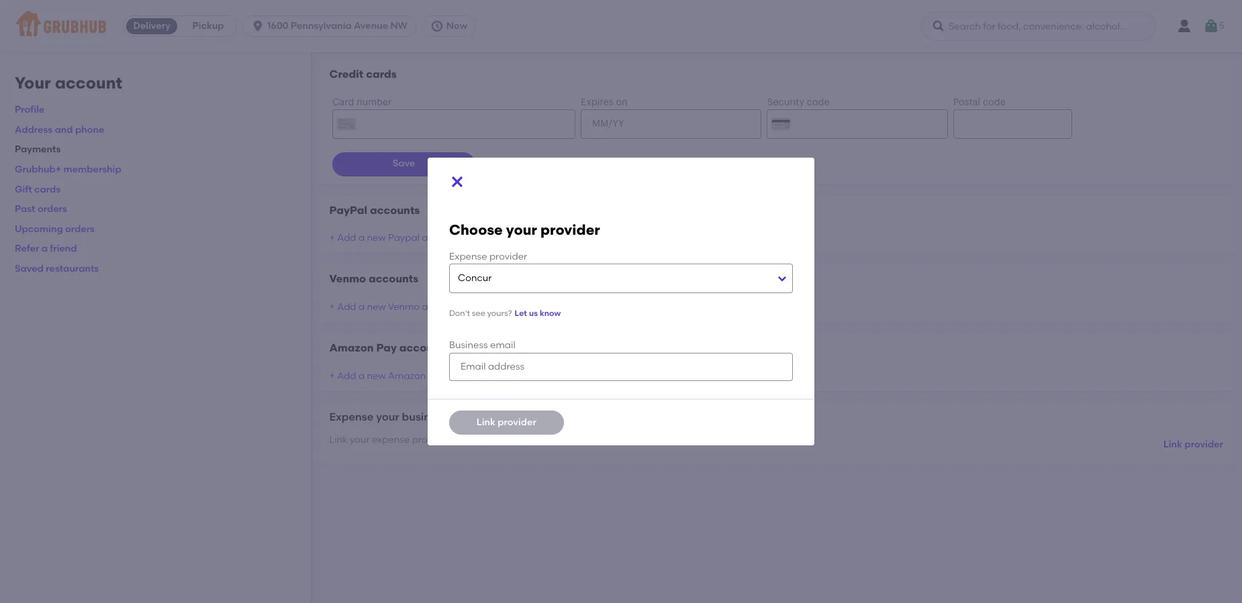 Task type: locate. For each thing, give the bounding box(es) containing it.
svg image for 5
[[1204, 18, 1220, 34]]

svg image for 1600 pennsylvania avenue nw
[[251, 19, 265, 33]]

cards
[[366, 68, 397, 81], [34, 184, 61, 195]]

0 vertical spatial accounts
[[370, 204, 420, 217]]

your inside link your expense provider and we'll send receipts within 24 hours of order confirmation. link provider
[[350, 434, 370, 446]]

3 add from the top
[[337, 371, 356, 382]]

1 horizontal spatial and
[[452, 434, 470, 446]]

link inside button
[[477, 417, 496, 429]]

1 vertical spatial and
[[452, 434, 470, 446]]

1 horizontal spatial venmo
[[388, 302, 420, 313]]

expense your business meals
[[329, 411, 482, 424]]

svg image inside now button
[[431, 19, 444, 33]]

3 new from the top
[[367, 371, 386, 382]]

pay up business
[[428, 371, 445, 382]]

receipts
[[519, 434, 556, 446]]

orders up friend
[[65, 224, 95, 235]]

new for venmo
[[367, 302, 386, 313]]

svg image
[[1204, 18, 1220, 34], [251, 19, 265, 33], [431, 19, 444, 33], [449, 174, 466, 190]]

venmo down "venmo accounts"
[[388, 302, 420, 313]]

a down amazon pay accounts
[[359, 371, 365, 382]]

your
[[506, 222, 537, 239], [376, 411, 400, 424], [350, 434, 370, 446]]

expense
[[372, 434, 410, 446]]

svg image inside 5 button
[[1204, 18, 1220, 34]]

a down "venmo accounts"
[[359, 302, 365, 313]]

0 horizontal spatial your
[[350, 434, 370, 446]]

+ down paypal
[[329, 232, 335, 244]]

+ add a new venmo account link
[[329, 302, 461, 313]]

your left expense
[[350, 434, 370, 446]]

+ add a new paypal account link
[[329, 232, 460, 244]]

1 vertical spatial pay
[[428, 371, 445, 382]]

1 + from the top
[[329, 232, 335, 244]]

provider
[[541, 222, 600, 239], [490, 251, 528, 263], [498, 417, 537, 429], [412, 434, 450, 446], [1185, 440, 1224, 451]]

a down paypal accounts
[[359, 232, 365, 244]]

know
[[540, 309, 561, 318]]

1 vertical spatial orders
[[65, 224, 95, 235]]

accounts up + add a new amazon pay account
[[400, 342, 450, 355]]

choose
[[449, 222, 503, 239]]

+ add a new paypal account
[[329, 232, 460, 244]]

1 vertical spatial new
[[367, 302, 386, 313]]

email
[[490, 340, 516, 352]]

new for paypal
[[367, 232, 386, 244]]

and
[[55, 124, 73, 136], [452, 434, 470, 446]]

accounts for paypal accounts
[[370, 204, 420, 217]]

pay
[[376, 342, 397, 355], [428, 371, 445, 382]]

accounts
[[370, 204, 420, 217], [369, 273, 419, 286], [400, 342, 450, 355]]

1 horizontal spatial link
[[477, 417, 496, 429]]

delivery
[[133, 20, 170, 32]]

new down amazon pay accounts
[[367, 371, 386, 382]]

+
[[329, 232, 335, 244], [329, 302, 335, 313], [329, 371, 335, 382]]

refer
[[15, 243, 39, 255]]

0 vertical spatial your
[[506, 222, 537, 239]]

expense down choose
[[449, 251, 487, 263]]

pickup
[[193, 20, 224, 32]]

0 vertical spatial add
[[337, 232, 356, 244]]

1 vertical spatial +
[[329, 302, 335, 313]]

new left the paypal
[[367, 232, 386, 244]]

your for choose
[[506, 222, 537, 239]]

cards for credit cards
[[366, 68, 397, 81]]

1600 pennsylvania avenue nw button
[[243, 15, 422, 37]]

0 vertical spatial and
[[55, 124, 73, 136]]

nw
[[391, 20, 408, 32]]

amazon down amazon pay accounts
[[388, 371, 426, 382]]

cards up past orders
[[34, 184, 61, 195]]

2 vertical spatial +
[[329, 371, 335, 382]]

0 vertical spatial orders
[[38, 204, 67, 215]]

2 add from the top
[[337, 302, 356, 313]]

link provider button
[[449, 411, 564, 435], [1164, 434, 1224, 458]]

link
[[477, 417, 496, 429], [329, 434, 348, 446], [1164, 440, 1183, 451]]

hours
[[600, 434, 626, 446]]

let
[[515, 309, 527, 318]]

us
[[529, 309, 538, 318]]

amazon
[[329, 342, 374, 355], [388, 371, 426, 382]]

account
[[55, 73, 122, 93], [422, 232, 460, 244], [422, 302, 461, 313], [447, 371, 486, 382]]

orders
[[38, 204, 67, 215], [65, 224, 95, 235]]

0 vertical spatial expense
[[449, 251, 487, 263]]

1 vertical spatial amazon
[[388, 371, 426, 382]]

add down paypal
[[337, 232, 356, 244]]

add
[[337, 232, 356, 244], [337, 302, 356, 313], [337, 371, 356, 382]]

3 + from the top
[[329, 371, 335, 382]]

add for amazon pay accounts
[[337, 371, 356, 382]]

grubhub+ membership
[[15, 164, 121, 175]]

new down "venmo accounts"
[[367, 302, 386, 313]]

2 vertical spatial accounts
[[400, 342, 450, 355]]

add down "venmo accounts"
[[337, 302, 356, 313]]

1 new from the top
[[367, 232, 386, 244]]

1 vertical spatial accounts
[[369, 273, 419, 286]]

+ down amazon pay accounts
[[329, 371, 335, 382]]

a for paypal
[[359, 232, 365, 244]]

saved restaurants
[[15, 263, 99, 275]]

2 horizontal spatial your
[[506, 222, 537, 239]]

2 + from the top
[[329, 302, 335, 313]]

a
[[359, 232, 365, 244], [41, 243, 48, 255], [359, 302, 365, 313], [359, 371, 365, 382]]

1 vertical spatial your
[[376, 411, 400, 424]]

0 horizontal spatial link
[[329, 434, 348, 446]]

+ add a new amazon pay account
[[329, 371, 486, 382]]

0 horizontal spatial expense
[[329, 411, 374, 424]]

cards right 'credit'
[[366, 68, 397, 81]]

svg image
[[932, 19, 946, 33]]

link provider
[[477, 417, 537, 429]]

1 add from the top
[[337, 232, 356, 244]]

0 vertical spatial pay
[[376, 342, 397, 355]]

venmo up + add a new venmo account link
[[329, 273, 366, 286]]

orders up the upcoming orders link
[[38, 204, 67, 215]]

1 horizontal spatial cards
[[366, 68, 397, 81]]

now button
[[422, 15, 482, 37]]

pay up + add a new amazon pay account link on the bottom left of the page
[[376, 342, 397, 355]]

cards for gift cards
[[34, 184, 61, 195]]

a for venmo
[[359, 302, 365, 313]]

credit cards
[[329, 68, 397, 81]]

new
[[367, 232, 386, 244], [367, 302, 386, 313], [367, 371, 386, 382]]

and left phone
[[55, 124, 73, 136]]

accounts up "+ add a new paypal account"
[[370, 204, 420, 217]]

link for link provider
[[477, 417, 496, 429]]

expense
[[449, 251, 487, 263], [329, 411, 374, 424]]

1 vertical spatial add
[[337, 302, 356, 313]]

add down amazon pay accounts
[[337, 371, 356, 382]]

+ for paypal accounts
[[329, 232, 335, 244]]

5
[[1220, 20, 1225, 31]]

0 vertical spatial venmo
[[329, 273, 366, 286]]

orders for past orders
[[38, 204, 67, 215]]

24
[[587, 434, 598, 446]]

0 vertical spatial cards
[[366, 68, 397, 81]]

upcoming
[[15, 224, 63, 235]]

your
[[15, 73, 51, 93]]

refer a friend link
[[15, 243, 77, 255]]

and left we'll
[[452, 434, 470, 446]]

0 vertical spatial +
[[329, 232, 335, 244]]

address
[[15, 124, 53, 136]]

+ add a new amazon pay account link
[[329, 371, 486, 382]]

gift cards
[[15, 184, 61, 195]]

venmo
[[329, 273, 366, 286], [388, 302, 420, 313]]

2 vertical spatial add
[[337, 371, 356, 382]]

svg image inside 1600 pennsylvania avenue nw button
[[251, 19, 265, 33]]

0 horizontal spatial pay
[[376, 342, 397, 355]]

grubhub+
[[15, 164, 61, 175]]

1 horizontal spatial your
[[376, 411, 400, 424]]

expense up expense
[[329, 411, 374, 424]]

venmo accounts
[[329, 273, 419, 286]]

your up expense provider
[[506, 222, 537, 239]]

2 vertical spatial your
[[350, 434, 370, 446]]

gift cards link
[[15, 184, 61, 195]]

your for expense
[[376, 411, 400, 424]]

1 vertical spatial cards
[[34, 184, 61, 195]]

profile link
[[15, 104, 44, 116]]

0 vertical spatial amazon
[[329, 342, 374, 355]]

accounts up + add a new venmo account
[[369, 273, 419, 286]]

0 horizontal spatial and
[[55, 124, 73, 136]]

0 vertical spatial new
[[367, 232, 386, 244]]

2 new from the top
[[367, 302, 386, 313]]

add for paypal accounts
[[337, 232, 356, 244]]

+ down "venmo accounts"
[[329, 302, 335, 313]]

phone
[[75, 124, 104, 136]]

your up expense
[[376, 411, 400, 424]]

address and phone link
[[15, 124, 104, 136]]

2 vertical spatial new
[[367, 371, 386, 382]]

0 horizontal spatial cards
[[34, 184, 61, 195]]

expense for expense provider
[[449, 251, 487, 263]]

1 horizontal spatial expense
[[449, 251, 487, 263]]

amazon down + add a new venmo account link
[[329, 342, 374, 355]]

1 vertical spatial expense
[[329, 411, 374, 424]]

restaurants
[[46, 263, 99, 275]]



Task type: describe. For each thing, give the bounding box(es) containing it.
of
[[628, 434, 637, 446]]

payments
[[15, 144, 61, 155]]

account up phone
[[55, 73, 122, 93]]

order
[[639, 434, 664, 446]]

main navigation navigation
[[0, 0, 1243, 52]]

+ for venmo accounts
[[329, 302, 335, 313]]

a for amazon
[[359, 371, 365, 382]]

Email address email field
[[449, 353, 793, 382]]

your account
[[15, 73, 122, 93]]

your for link
[[350, 434, 370, 446]]

friend
[[50, 243, 77, 255]]

business
[[402, 411, 448, 424]]

svg image for now
[[431, 19, 444, 33]]

business email
[[449, 340, 516, 352]]

paypal
[[329, 204, 368, 217]]

saved restaurants link
[[15, 263, 99, 275]]

paypal
[[388, 232, 420, 244]]

1 horizontal spatial amazon
[[388, 371, 426, 382]]

link your expense provider and we'll send receipts within 24 hours of order confirmation. link provider
[[329, 434, 1224, 451]]

gift
[[15, 184, 32, 195]]

don't
[[449, 309, 470, 318]]

account down business
[[447, 371, 486, 382]]

now
[[447, 20, 468, 32]]

expense for expense your business meals
[[329, 411, 374, 424]]

payments link
[[15, 144, 61, 155]]

1 horizontal spatial link provider button
[[1164, 434, 1224, 458]]

account right the paypal
[[422, 232, 460, 244]]

business
[[449, 340, 488, 352]]

0 horizontal spatial amazon
[[329, 342, 374, 355]]

account left see
[[422, 302, 461, 313]]

past orders link
[[15, 204, 67, 215]]

new for amazon
[[367, 371, 386, 382]]

yours?
[[488, 309, 512, 318]]

amazon pay accounts
[[329, 342, 450, 355]]

accounts for venmo accounts
[[369, 273, 419, 286]]

send
[[495, 434, 517, 446]]

past
[[15, 204, 35, 215]]

pickup button
[[180, 15, 237, 37]]

choose your provider
[[449, 222, 600, 239]]

add for venmo accounts
[[337, 302, 356, 313]]

avenue
[[354, 20, 388, 32]]

upcoming orders
[[15, 224, 95, 235]]

expense provider
[[449, 251, 528, 263]]

0 horizontal spatial venmo
[[329, 273, 366, 286]]

membership
[[64, 164, 121, 175]]

+ add a new venmo account
[[329, 302, 461, 313]]

delivery button
[[124, 15, 180, 37]]

we'll
[[473, 434, 492, 446]]

orders for upcoming orders
[[65, 224, 95, 235]]

2 horizontal spatial link
[[1164, 440, 1183, 451]]

profile
[[15, 104, 44, 116]]

grubhub+ membership link
[[15, 164, 121, 175]]

provider inside button
[[498, 417, 537, 429]]

credit
[[329, 68, 364, 81]]

1600
[[267, 20, 289, 32]]

don't see yours? let us know
[[449, 309, 561, 318]]

within
[[558, 434, 585, 446]]

a right the refer
[[41, 243, 48, 255]]

link for link your expense provider and we'll send receipts within 24 hours of order confirmation. link provider
[[329, 434, 348, 446]]

pennsylvania
[[291, 20, 352, 32]]

1 horizontal spatial pay
[[428, 371, 445, 382]]

1 vertical spatial venmo
[[388, 302, 420, 313]]

and inside link your expense provider and we'll send receipts within 24 hours of order confirmation. link provider
[[452, 434, 470, 446]]

upcoming orders link
[[15, 224, 95, 235]]

address and phone
[[15, 124, 104, 136]]

let us know button
[[515, 302, 561, 326]]

save button
[[332, 152, 476, 176]]

paypal accounts
[[329, 204, 420, 217]]

saved
[[15, 263, 44, 275]]

confirmation.
[[666, 434, 727, 446]]

save link
[[329, 96, 1224, 176]]

meals
[[450, 411, 482, 424]]

+ for amazon pay accounts
[[329, 371, 335, 382]]

see
[[472, 309, 486, 318]]

refer a friend
[[15, 243, 77, 255]]

save
[[393, 158, 415, 170]]

past orders
[[15, 204, 67, 215]]

1600 pennsylvania avenue nw
[[267, 20, 408, 32]]

5 button
[[1204, 14, 1225, 38]]

0 horizontal spatial link provider button
[[449, 411, 564, 435]]



Task type: vqa. For each thing, say whether or not it's contained in the screenshot.
Address and phone link at the top left of page
yes



